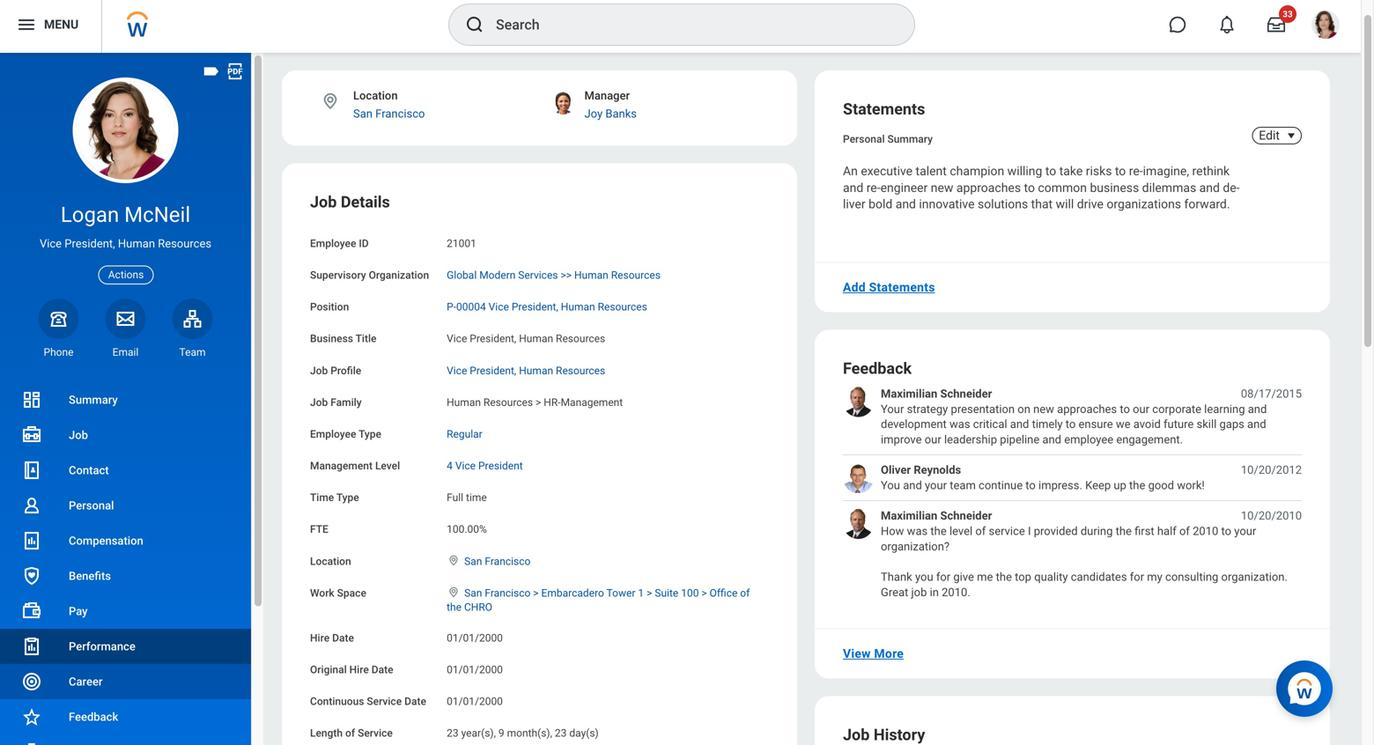 Task type: describe. For each thing, give the bounding box(es) containing it.
human inside navigation pane region
[[118, 237, 155, 250]]

francisco for san francisco
[[485, 555, 531, 567]]

phone
[[44, 346, 74, 358]]

top
[[1015, 570, 1031, 584]]

employee id
[[310, 237, 369, 250]]

presentation
[[951, 402, 1015, 416]]

oliver reynolds link
[[881, 462, 961, 478]]

p-00004 vice president, human resources link
[[447, 297, 647, 313]]

president, inside vice president, human resources link
[[470, 364, 516, 377]]

job family element
[[447, 386, 623, 410]]

1 horizontal spatial re-
[[1129, 164, 1143, 178]]

office
[[710, 587, 738, 599]]

organization.
[[1221, 570, 1288, 584]]

and right gaps
[[1247, 418, 1266, 431]]

time
[[310, 492, 334, 504]]

space
[[337, 587, 366, 599]]

development
[[881, 418, 947, 431]]

champion
[[950, 164, 1004, 178]]

0 horizontal spatial our
[[925, 433, 941, 446]]

add statements
[[843, 280, 935, 295]]

contact image
[[21, 460, 42, 481]]

common
[[1038, 180, 1087, 195]]

learning
[[1204, 402, 1245, 416]]

0 vertical spatial service
[[367, 696, 402, 708]]

0 horizontal spatial date
[[332, 632, 354, 644]]

regular link
[[447, 425, 482, 440]]

modern
[[479, 269, 516, 281]]

time type
[[310, 492, 359, 504]]

banks
[[605, 107, 637, 120]]

resources down global modern services >> human resources
[[598, 301, 647, 313]]

employee id element
[[447, 227, 476, 251]]

maximilian schneider for was
[[881, 509, 992, 522]]

view printable version (pdf) image
[[225, 62, 245, 81]]

the right me
[[996, 570, 1012, 584]]

manager joy banks
[[584, 89, 637, 120]]

to inside the how was the level of service i provided during the first half of 2010 to your organization? thank you for give me the top quality candidates for my consulting organization. great job in 2010.
[[1221, 524, 1231, 538]]

benefits link
[[0, 558, 251, 594]]

timely
[[1032, 418, 1063, 431]]

01/01/2000 for hire date
[[447, 632, 503, 644]]

4 vice president link
[[447, 456, 523, 472]]

to right timely
[[1066, 418, 1076, 431]]

job
[[911, 586, 927, 599]]

quality
[[1034, 570, 1068, 584]]

1 vertical spatial hire
[[349, 664, 369, 676]]

list inside navigation pane region
[[0, 382, 251, 745]]

career image
[[21, 671, 42, 692]]

global modern services >> human resources
[[447, 269, 661, 281]]

vice right 4
[[455, 460, 476, 472]]

email
[[112, 346, 139, 358]]

engineer
[[880, 180, 928, 195]]

resources right >>
[[611, 269, 661, 281]]

willing
[[1007, 164, 1042, 178]]

date for hire
[[371, 664, 393, 676]]

maximilian schneider link for strategy
[[881, 386, 992, 401]]

23 year(s), 9 month(s), 23 day(s)
[[447, 727, 599, 740]]

id
[[359, 237, 369, 250]]

job history
[[843, 726, 925, 744]]

view
[[843, 647, 871, 661]]

2 23 from the left
[[555, 727, 567, 740]]

chro
[[464, 601, 492, 613]]

p-00004 vice president, human resources
[[447, 301, 647, 313]]

fte
[[310, 523, 328, 536]]

phone logan mcneil element
[[38, 345, 79, 359]]

original hire date
[[310, 664, 393, 676]]

how was the level of service i provided during the first half of 2010 to your organization? thank you for give me the top quality candidates for my consulting organization. great job in 2010.
[[881, 524, 1288, 599]]

supervisory
[[310, 269, 366, 281]]

employee's photo (maximilian schneider) image for how was the level of service i provided during the first half of 2010 to your organization? thank you for give me the top quality candidates for my consulting organization. great job in 2010.
[[843, 508, 874, 539]]

san francisco > embarcadero tower 1 > suite 100 > office of the chro link
[[447, 583, 750, 613]]

service
[[989, 524, 1025, 538]]

vice president, human resources inside navigation pane region
[[40, 237, 211, 250]]

performance link
[[0, 629, 251, 664]]

you
[[915, 570, 933, 584]]

maximilian schneider for strategy
[[881, 387, 992, 400]]

0 vertical spatial san francisco link
[[353, 107, 425, 120]]

> inside job family element
[[536, 396, 541, 409]]

impress.
[[1039, 479, 1082, 492]]

business title element
[[447, 322, 605, 346]]

continuous service date element
[[447, 685, 503, 709]]

2010
[[1193, 524, 1218, 538]]

and down oliver reynolds link on the right bottom of page
[[903, 479, 922, 492]]

good
[[1148, 479, 1174, 492]]

vice president, human resources link
[[447, 361, 605, 377]]

oliver
[[881, 463, 911, 477]]

pipeline
[[1000, 433, 1040, 446]]

imagine,
[[1143, 164, 1189, 178]]

thank
[[881, 570, 912, 584]]

management level
[[310, 460, 400, 472]]

during
[[1081, 524, 1113, 538]]

time off image
[[21, 742, 42, 745]]

location for location san francisco
[[353, 89, 398, 102]]

to take
[[1045, 164, 1083, 178]]

work!
[[1177, 479, 1205, 492]]

pay image
[[21, 601, 42, 622]]

summary inside personal summary element
[[887, 133, 933, 145]]

resources up hr-
[[556, 364, 605, 377]]

de
[[1223, 180, 1240, 195]]

me
[[977, 570, 993, 584]]

benefits image
[[21, 565, 42, 587]]

menu
[[44, 17, 79, 32]]

san francisco
[[464, 555, 531, 567]]

to left impress.
[[1026, 479, 1036, 492]]

vice president, human resources for business title "element"
[[447, 333, 605, 345]]

email logan mcneil element
[[105, 345, 146, 359]]

half
[[1157, 524, 1177, 538]]

location for location
[[310, 555, 351, 567]]

tag image
[[202, 62, 221, 81]]

family
[[331, 396, 362, 409]]

resources inside navigation pane region
[[158, 237, 211, 250]]

was inside the how was the level of service i provided during the first half of 2010 to your organization? thank you for give me the top quality candidates for my consulting organization. great job in 2010.
[[907, 524, 928, 538]]

new inside your strategy presentation on new approaches to our corporate learning and development was critical and timely to ensure we avoid future skill gaps and improve our leadership pipeline and employee engagement.
[[1033, 402, 1054, 416]]

to down willing
[[1024, 180, 1035, 195]]

personal image
[[21, 495, 42, 516]]

type for employee type
[[359, 428, 381, 440]]

human inside job family element
[[447, 396, 481, 409]]

location image inside job details group
[[447, 554, 461, 567]]

and up the pipeline
[[1010, 418, 1029, 431]]

history
[[874, 726, 925, 744]]

job for job
[[69, 429, 88, 442]]

personal summary
[[843, 133, 933, 145]]

san for san francisco > embarcadero tower 1 > suite 100 > office of the chro
[[464, 587, 482, 599]]

that
[[1031, 197, 1053, 211]]

personal for personal
[[69, 499, 114, 512]]

performance image
[[21, 636, 42, 657]]

human inside business title "element"
[[519, 333, 553, 345]]

0 vertical spatial our
[[1133, 402, 1150, 416]]

president
[[478, 460, 523, 472]]

33
[[1283, 9, 1293, 19]]

length of service element
[[447, 717, 599, 741]]

edit link
[[1259, 127, 1280, 144]]

logan
[[61, 202, 119, 227]]

maximilian for was
[[881, 509, 937, 522]]

job link
[[0, 418, 251, 453]]

100.00%
[[447, 523, 487, 536]]

pay link
[[0, 594, 251, 629]]

liver
[[843, 180, 1240, 211]]

> left 'embarcadero'
[[533, 587, 539, 599]]

organizations
[[1107, 197, 1181, 211]]

> right 100
[[701, 587, 707, 599]]

forward.
[[1184, 197, 1230, 211]]

manager
[[584, 89, 630, 102]]

team
[[179, 346, 206, 358]]

vice inside business title "element"
[[447, 333, 467, 345]]

4 vice president
[[447, 460, 523, 472]]

vice up regular link
[[447, 364, 467, 377]]

work space
[[310, 587, 366, 599]]

and down 08/17/2015
[[1248, 402, 1267, 416]]

continuous
[[310, 696, 364, 708]]

email button
[[105, 298, 146, 359]]

compensation image
[[21, 530, 42, 551]]

justify image
[[16, 14, 37, 35]]

bold
[[869, 197, 892, 211]]

team
[[950, 479, 976, 492]]

team logan mcneil element
[[172, 345, 213, 359]]

more
[[874, 647, 904, 661]]

of right half
[[1179, 524, 1190, 538]]

01/01/2000 for continuous service date
[[447, 696, 503, 708]]

approaches inside your strategy presentation on new approaches to our corporate learning and development was critical and timely to ensure we avoid future skill gaps and improve our leadership pipeline and employee engagement.
[[1057, 402, 1117, 416]]

job for job history
[[843, 726, 870, 744]]

francisco inside location san francisco
[[375, 107, 425, 120]]

president, inside p-00004 vice president, human resources link
[[512, 301, 558, 313]]

personal link
[[0, 488, 251, 523]]

human right >>
[[574, 269, 608, 281]]

san francisco > embarcadero tower 1 > suite 100 > office of the chro
[[447, 587, 750, 613]]



Task type: vqa. For each thing, say whether or not it's contained in the screenshot.
SAN
yes



Task type: locate. For each thing, give the bounding box(es) containing it.
1 vertical spatial management
[[310, 460, 373, 472]]

my
[[1147, 570, 1163, 584]]

was inside your strategy presentation on new approaches to our corporate learning and development was critical and timely to ensure we avoid future skill gaps and improve our leadership pipeline and employee engagement.
[[950, 418, 970, 431]]

schneider for the
[[940, 509, 992, 522]]

summary image
[[21, 389, 42, 410]]

0 vertical spatial location
[[353, 89, 398, 102]]

san inside location san francisco
[[353, 107, 373, 120]]

for up in
[[936, 570, 951, 584]]

actions button
[[98, 266, 154, 284]]

1 horizontal spatial was
[[950, 418, 970, 431]]

summary up job link
[[69, 393, 118, 406]]

2 vertical spatial 01/01/2000
[[447, 696, 503, 708]]

approaches down champion
[[956, 180, 1021, 195]]

give
[[953, 570, 974, 584]]

job for job profile
[[310, 364, 328, 377]]

date up original hire date
[[332, 632, 354, 644]]

new inside the an executive talent champion willing to take risks to re-imagine, rethink and re-engineer new approaches to common business dilemmas and de liver bold and innovative solutions that will drive organizations forward.
[[931, 180, 953, 195]]

1 horizontal spatial feedback
[[843, 359, 912, 378]]

2 maximilian schneider from the top
[[881, 509, 992, 522]]

the left level
[[931, 524, 947, 538]]

san for san francisco
[[464, 555, 482, 567]]

1 employee from the top
[[310, 237, 356, 250]]

search image
[[464, 14, 485, 35]]

job for job family
[[310, 396, 328, 409]]

location inside location san francisco
[[353, 89, 398, 102]]

strategy
[[907, 402, 948, 416]]

0 vertical spatial approaches
[[956, 180, 1021, 195]]

maximilian schneider up level
[[881, 509, 992, 522]]

original hire date element
[[447, 653, 503, 677]]

maximilian for strategy
[[881, 387, 937, 400]]

maximilian schneider up strategy
[[881, 387, 992, 400]]

1 vertical spatial feedback
[[69, 710, 118, 724]]

1 vertical spatial employee's photo (maximilian schneider) image
[[843, 508, 874, 539]]

san francisco link
[[353, 107, 425, 120], [464, 552, 531, 567]]

1 vertical spatial vice president, human resources
[[447, 333, 605, 345]]

gaps
[[1219, 418, 1244, 431]]

job left details
[[310, 193, 337, 211]]

1 vertical spatial san
[[464, 555, 482, 567]]

edit
[[1259, 128, 1280, 143]]

our up avoid
[[1133, 402, 1150, 416]]

mail image
[[115, 308, 136, 329]]

joy banks link
[[584, 107, 637, 120]]

0 horizontal spatial approaches
[[956, 180, 1021, 195]]

job image
[[21, 425, 42, 446]]

1 vertical spatial location image
[[447, 554, 461, 567]]

fte element
[[447, 513, 487, 537]]

corporate
[[1152, 402, 1201, 416]]

0 horizontal spatial for
[[936, 570, 951, 584]]

personal down contact
[[69, 499, 114, 512]]

1 vertical spatial our
[[925, 433, 941, 446]]

1 vertical spatial san francisco link
[[464, 552, 531, 567]]

08/17/2015
[[1241, 387, 1302, 400]]

business title
[[310, 333, 377, 345]]

0 vertical spatial feedback
[[843, 359, 912, 378]]

keep
[[1085, 479, 1111, 492]]

position
[[310, 301, 349, 313]]

president, down 00004
[[470, 333, 516, 345]]

personal inside 'link'
[[69, 499, 114, 512]]

1 horizontal spatial personal
[[843, 133, 885, 145]]

job profile
[[310, 364, 361, 377]]

1 vertical spatial location
[[310, 555, 351, 567]]

your inside the how was the level of service i provided during the first half of 2010 to your organization? thank you for give me the top quality candidates for my consulting organization. great job in 2010.
[[1234, 524, 1256, 538]]

maximilian schneider link up strategy
[[881, 386, 992, 401]]

location inside job details group
[[310, 555, 351, 567]]

1 vertical spatial was
[[907, 524, 928, 538]]

list
[[0, 382, 251, 745], [843, 386, 1302, 600]]

0 vertical spatial new
[[931, 180, 953, 195]]

new up innovative
[[931, 180, 953, 195]]

hr-
[[544, 396, 561, 409]]

0 horizontal spatial 23
[[447, 727, 459, 740]]

type up management level
[[359, 428, 381, 440]]

length of service
[[310, 727, 393, 740]]

summary link
[[0, 382, 251, 418]]

job inside list
[[69, 429, 88, 442]]

add
[[843, 280, 866, 295]]

hire up original
[[310, 632, 330, 644]]

vice down logan
[[40, 237, 62, 250]]

2 vertical spatial san
[[464, 587, 482, 599]]

resources inside business title "element"
[[556, 333, 605, 345]]

menu button
[[0, 0, 102, 53]]

0 vertical spatial hire
[[310, 632, 330, 644]]

avoid
[[1133, 418, 1161, 431]]

employee's photo (maximilian schneider) image left how
[[843, 508, 874, 539]]

human resources > hr-management
[[447, 396, 623, 409]]

resources down vice president, human resources link on the left of the page
[[483, 396, 533, 409]]

1 vertical spatial personal
[[69, 499, 114, 512]]

of inside san francisco > embarcadero tower 1 > suite 100 > office of the chro
[[740, 587, 750, 599]]

vice inside navigation pane region
[[40, 237, 62, 250]]

1 vertical spatial maximilian schneider link
[[881, 508, 992, 524]]

01/01/2000 up the original hire date element at the left of the page
[[447, 632, 503, 644]]

approaches
[[956, 180, 1021, 195], [1057, 402, 1117, 416]]

1 vertical spatial date
[[371, 664, 393, 676]]

0 vertical spatial employee
[[310, 237, 356, 250]]

feedback image
[[21, 706, 42, 728]]

0 vertical spatial francisco
[[375, 107, 425, 120]]

maximilian schneider link for was
[[881, 508, 992, 524]]

president, up business title "element"
[[512, 301, 558, 313]]

1 horizontal spatial location
[[353, 89, 398, 102]]

0 vertical spatial location image
[[321, 92, 340, 111]]

2 vertical spatial francisco
[[485, 587, 531, 599]]

francisco for san francisco > embarcadero tower 1 > suite 100 > office of the chro
[[485, 587, 531, 599]]

01/01/2000 up continuous service date element in the left of the page
[[447, 664, 503, 676]]

full time element
[[447, 488, 487, 504]]

0 vertical spatial your
[[925, 479, 947, 492]]

employee type
[[310, 428, 381, 440]]

francisco inside san francisco > embarcadero tower 1 > suite 100 > office of the chro
[[485, 587, 531, 599]]

business
[[1090, 180, 1139, 195]]

of right the office
[[740, 587, 750, 599]]

0 horizontal spatial summary
[[69, 393, 118, 406]]

01/01/2000 for original hire date
[[447, 664, 503, 676]]

1 vertical spatial statements
[[869, 280, 935, 295]]

innovative
[[919, 197, 975, 211]]

statements inside button
[[869, 280, 935, 295]]

vice down p-
[[447, 333, 467, 345]]

0 vertical spatial personal
[[843, 133, 885, 145]]

human down logan mcneil
[[118, 237, 155, 250]]

human up vice president, human resources link on the left of the page
[[519, 333, 553, 345]]

33 button
[[1257, 5, 1297, 44]]

management down the employee type
[[310, 460, 373, 472]]

2 vertical spatial vice president, human resources
[[447, 364, 605, 377]]

schneider
[[940, 387, 992, 400], [940, 509, 992, 522]]

employee's photo (maximilian schneider) image
[[843, 386, 874, 417], [843, 508, 874, 539]]

1 employee's photo (maximilian schneider) image from the top
[[843, 386, 874, 417]]

0 vertical spatial maximilian schneider
[[881, 387, 992, 400]]

1 horizontal spatial date
[[371, 664, 393, 676]]

1 01/01/2000 from the top
[[447, 632, 503, 644]]

personal up an
[[843, 133, 885, 145]]

1 vertical spatial schneider
[[940, 509, 992, 522]]

type right the time
[[336, 492, 359, 504]]

date left continuous service date element in the left of the page
[[404, 696, 426, 708]]

0 vertical spatial statements
[[843, 100, 925, 118]]

list containing maximilian schneider
[[843, 386, 1302, 600]]

vice president, human resources up vice president, human resources link on the left of the page
[[447, 333, 605, 345]]

talent
[[916, 164, 947, 178]]

10/20/2010
[[1241, 509, 1302, 522]]

0 horizontal spatial was
[[907, 524, 928, 538]]

1 for from the left
[[936, 570, 951, 584]]

0 horizontal spatial personal
[[69, 499, 114, 512]]

the right up
[[1129, 479, 1145, 492]]

and down rethink
[[1199, 180, 1220, 195]]

employee's photo (maximilian schneider) image left 'your' in the right bottom of the page
[[843, 386, 874, 417]]

job left family
[[310, 396, 328, 409]]

the left first
[[1116, 524, 1132, 538]]

location image
[[321, 92, 340, 111], [447, 554, 461, 567]]

feedback inside navigation pane region
[[69, 710, 118, 724]]

1 horizontal spatial location image
[[447, 554, 461, 567]]

date up continuous service date
[[371, 664, 393, 676]]

oliver reynolds
[[881, 463, 961, 477]]

re- up 'bold'
[[866, 180, 880, 195]]

for left my
[[1130, 570, 1144, 584]]

human down >>
[[561, 301, 595, 313]]

1 horizontal spatial 23
[[555, 727, 567, 740]]

was up leadership
[[950, 418, 970, 431]]

the inside san francisco > embarcadero tower 1 > suite 100 > office of the chro
[[447, 601, 462, 613]]

feedback down "career"
[[69, 710, 118, 724]]

2 maximilian from the top
[[881, 509, 937, 522]]

approaches up ensure
[[1057, 402, 1117, 416]]

president, down business title "element"
[[470, 364, 516, 377]]

1 maximilian schneider link from the top
[[881, 386, 992, 401]]

san inside san francisco > embarcadero tower 1 > suite 100 > office of the chro
[[464, 587, 482, 599]]

to up business
[[1115, 164, 1126, 178]]

1 vertical spatial employee
[[310, 428, 356, 440]]

location image left location san francisco
[[321, 92, 340, 111]]

profile logan mcneil image
[[1312, 11, 1340, 42]]

phone image
[[46, 308, 71, 329]]

career list item
[[0, 664, 251, 699]]

month(s),
[[507, 727, 552, 740]]

hire date element
[[447, 621, 503, 645]]

2 employee from the top
[[310, 428, 356, 440]]

date for service
[[404, 696, 426, 708]]

0 horizontal spatial list
[[0, 382, 251, 745]]

business
[[310, 333, 353, 345]]

1 vertical spatial maximilian
[[881, 509, 937, 522]]

1 vertical spatial approaches
[[1057, 402, 1117, 416]]

0 vertical spatial 01/01/2000
[[447, 632, 503, 644]]

provided
[[1034, 524, 1078, 538]]

future
[[1164, 418, 1194, 431]]

0 vertical spatial san
[[353, 107, 373, 120]]

skill
[[1197, 418, 1217, 431]]

1 maximilian from the top
[[881, 387, 937, 400]]

summary up talent
[[887, 133, 933, 145]]

job left profile
[[310, 364, 328, 377]]

new up timely
[[1033, 402, 1054, 416]]

to right the 2010
[[1221, 524, 1231, 538]]

Search Workday  search field
[[496, 5, 878, 44]]

1 23 from the left
[[447, 727, 459, 740]]

to
[[1115, 164, 1126, 178], [1024, 180, 1035, 195], [1120, 402, 1130, 416], [1066, 418, 1076, 431], [1026, 479, 1036, 492], [1221, 524, 1231, 538]]

1 vertical spatial summary
[[69, 393, 118, 406]]

1 vertical spatial re-
[[866, 180, 880, 195]]

an
[[843, 164, 858, 178]]

an executive talent champion willing to take risks to re-imagine, rethink and re-engineer new approaches to common business dilemmas and de liver bold and innovative solutions that will drive organizations forward.
[[843, 164, 1240, 211]]

0 horizontal spatial your
[[925, 479, 947, 492]]

statements right add
[[869, 280, 935, 295]]

1 schneider from the top
[[940, 387, 992, 400]]

notifications large image
[[1218, 16, 1236, 33]]

0 horizontal spatial management
[[310, 460, 373, 472]]

our
[[1133, 402, 1150, 416], [925, 433, 941, 446]]

0 horizontal spatial san francisco link
[[353, 107, 425, 120]]

re- up business
[[1129, 164, 1143, 178]]

0 vertical spatial vice president, human resources
[[40, 237, 211, 250]]

0 vertical spatial employee's photo (maximilian schneider) image
[[843, 386, 874, 417]]

of right length
[[345, 727, 355, 740]]

job up contact
[[69, 429, 88, 442]]

23 left year(s),
[[447, 727, 459, 740]]

summary inside summary link
[[69, 393, 118, 406]]

0 vertical spatial date
[[332, 632, 354, 644]]

resources down p-00004 vice president, human resources in the top of the page
[[556, 333, 605, 345]]

2 vertical spatial date
[[404, 696, 426, 708]]

rethink
[[1192, 164, 1230, 178]]

schneider for presentation
[[940, 387, 992, 400]]

francisco
[[375, 107, 425, 120], [485, 555, 531, 567], [485, 587, 531, 599]]

and
[[843, 180, 863, 195], [1199, 180, 1220, 195], [896, 197, 916, 211], [1248, 402, 1267, 416], [1010, 418, 1029, 431], [1247, 418, 1266, 431], [1042, 433, 1061, 446], [903, 479, 922, 492]]

0 vertical spatial re-
[[1129, 164, 1143, 178]]

2 maximilian schneider link from the top
[[881, 508, 992, 524]]

> right 1
[[647, 587, 652, 599]]

ensure
[[1079, 418, 1113, 431]]

inbox large image
[[1267, 16, 1285, 33]]

9
[[498, 727, 504, 740]]

approaches inside the an executive talent champion willing to take risks to re-imagine, rethink and re-engineer new approaches to common business dilemmas and de liver bold and innovative solutions that will drive organizations forward.
[[956, 180, 1021, 195]]

0 horizontal spatial new
[[931, 180, 953, 195]]

0 horizontal spatial feedback
[[69, 710, 118, 724]]

president, inside navigation pane region
[[65, 237, 115, 250]]

dilemmas
[[1142, 180, 1196, 195]]

location image
[[447, 586, 461, 598]]

0 vertical spatial summary
[[887, 133, 933, 145]]

1 vertical spatial your
[[1234, 524, 1256, 538]]

profile
[[331, 364, 361, 377]]

menu banner
[[0, 0, 1361, 53]]

risks
[[1086, 164, 1112, 178]]

1 vertical spatial 01/01/2000
[[447, 664, 503, 676]]

1 vertical spatial type
[[336, 492, 359, 504]]

up
[[1114, 479, 1126, 492]]

1 vertical spatial maximilian schneider
[[881, 509, 992, 522]]

0 vertical spatial maximilian
[[881, 387, 937, 400]]

president, inside business title "element"
[[470, 333, 516, 345]]

resources inside job family element
[[483, 396, 533, 409]]

maximilian up how
[[881, 509, 937, 522]]

career link
[[0, 664, 251, 699]]

vice president, human resources down logan mcneil
[[40, 237, 211, 250]]

employee for employee id
[[310, 237, 356, 250]]

job details group
[[310, 192, 769, 745]]

job
[[310, 193, 337, 211], [310, 364, 328, 377], [310, 396, 328, 409], [69, 429, 88, 442], [843, 726, 870, 744]]

>
[[536, 396, 541, 409], [533, 587, 539, 599], [647, 587, 652, 599], [701, 587, 707, 599]]

statements up personal summary element
[[843, 100, 925, 118]]

2 employee's photo (maximilian schneider) image from the top
[[843, 508, 874, 539]]

1 horizontal spatial san francisco link
[[464, 552, 531, 567]]

2 horizontal spatial date
[[404, 696, 426, 708]]

human
[[118, 237, 155, 250], [574, 269, 608, 281], [561, 301, 595, 313], [519, 333, 553, 345], [519, 364, 553, 377], [447, 396, 481, 409]]

employee's photo (oliver reynolds) image
[[843, 462, 874, 493]]

new
[[931, 180, 953, 195], [1033, 402, 1054, 416]]

0 horizontal spatial location
[[310, 555, 351, 567]]

critical
[[973, 418, 1007, 431]]

to up we
[[1120, 402, 1130, 416]]

1 horizontal spatial management
[[561, 396, 623, 409]]

2 01/01/2000 from the top
[[447, 664, 503, 676]]

0 vertical spatial maximilian schneider link
[[881, 386, 992, 401]]

1 vertical spatial new
[[1033, 402, 1054, 416]]

service down continuous service date
[[358, 727, 393, 740]]

0 vertical spatial type
[[359, 428, 381, 440]]

employee for employee type
[[310, 428, 356, 440]]

management down vice president, human resources link on the left of the page
[[561, 396, 623, 409]]

employee left id
[[310, 237, 356, 250]]

great
[[881, 586, 908, 599]]

schneider up level
[[940, 509, 992, 522]]

feedback
[[843, 359, 912, 378], [69, 710, 118, 724]]

on
[[1018, 402, 1030, 416]]

1 horizontal spatial new
[[1033, 402, 1054, 416]]

1 horizontal spatial for
[[1130, 570, 1144, 584]]

tower
[[606, 587, 635, 599]]

1 horizontal spatial hire
[[349, 664, 369, 676]]

in
[[930, 586, 939, 599]]

resources down mcneil at the top left of page
[[158, 237, 211, 250]]

2 schneider from the top
[[940, 509, 992, 522]]

personal summary element
[[843, 129, 933, 145]]

personal for personal summary
[[843, 133, 885, 145]]

and down timely
[[1042, 433, 1061, 446]]

vice president, human resources for vice president, human resources link on the left of the page
[[447, 364, 605, 377]]

maximilian up 'your' in the right bottom of the page
[[881, 387, 937, 400]]

i
[[1028, 524, 1031, 538]]

personal
[[843, 133, 885, 145], [69, 499, 114, 512]]

drive
[[1077, 197, 1104, 211]]

caret down image
[[1281, 129, 1302, 143]]

schneider up "presentation" in the right of the page
[[940, 387, 992, 400]]

vice president, human resources
[[40, 237, 211, 250], [447, 333, 605, 345], [447, 364, 605, 377]]

1 maximilian schneider from the top
[[881, 387, 992, 400]]

vice president, human resources up job family element
[[447, 364, 605, 377]]

0 vertical spatial schneider
[[940, 387, 992, 400]]

type for time type
[[336, 492, 359, 504]]

1 horizontal spatial our
[[1133, 402, 1150, 416]]

23
[[447, 727, 459, 740], [555, 727, 567, 740]]

1 horizontal spatial approaches
[[1057, 402, 1117, 416]]

service down original hire date
[[367, 696, 402, 708]]

view team image
[[182, 308, 203, 329]]

executive
[[861, 164, 913, 178]]

vice right 00004
[[489, 301, 509, 313]]

we
[[1116, 418, 1131, 431]]

0 horizontal spatial location image
[[321, 92, 340, 111]]

the down location image
[[447, 601, 462, 613]]

0 vertical spatial was
[[950, 418, 970, 431]]

management inside job family element
[[561, 396, 623, 409]]

and down an
[[843, 180, 863, 195]]

job for job details
[[310, 193, 337, 211]]

0 horizontal spatial re-
[[866, 180, 880, 195]]

job left history
[[843, 726, 870, 744]]

0 horizontal spatial hire
[[310, 632, 330, 644]]

team link
[[172, 298, 213, 359]]

3 01/01/2000 from the top
[[447, 696, 503, 708]]

1 horizontal spatial summary
[[887, 133, 933, 145]]

2 for from the left
[[1130, 570, 1144, 584]]

23 left day(s)
[[555, 727, 567, 740]]

0 vertical spatial management
[[561, 396, 623, 409]]

of right level
[[975, 524, 986, 538]]

00004
[[456, 301, 486, 313]]

list containing summary
[[0, 382, 251, 745]]

work
[[310, 587, 334, 599]]

career
[[69, 675, 103, 688]]

summary
[[887, 133, 933, 145], [69, 393, 118, 406]]

1 horizontal spatial your
[[1234, 524, 1256, 538]]

location san francisco
[[353, 89, 425, 120]]

1 vertical spatial francisco
[[485, 555, 531, 567]]

job details button
[[310, 193, 390, 211]]

maximilian schneider link up level
[[881, 508, 992, 524]]

1 horizontal spatial list
[[843, 386, 1302, 600]]

> left hr-
[[536, 396, 541, 409]]

employee down job family
[[310, 428, 356, 440]]

1 vertical spatial service
[[358, 727, 393, 740]]

was up organization?
[[907, 524, 928, 538]]

your down reynolds
[[925, 479, 947, 492]]

services
[[518, 269, 558, 281]]

employee's photo (maximilian schneider) image for your strategy presentation on new approaches to our corporate learning and development was critical and timely to ensure we avoid future skill gaps and improve our leadership pipeline and employee engagement.
[[843, 386, 874, 417]]

and down the engineer
[[896, 197, 916, 211]]

navigation pane region
[[0, 53, 264, 745]]

>>
[[561, 269, 572, 281]]

human up job family element
[[519, 364, 553, 377]]

level
[[375, 460, 400, 472]]



